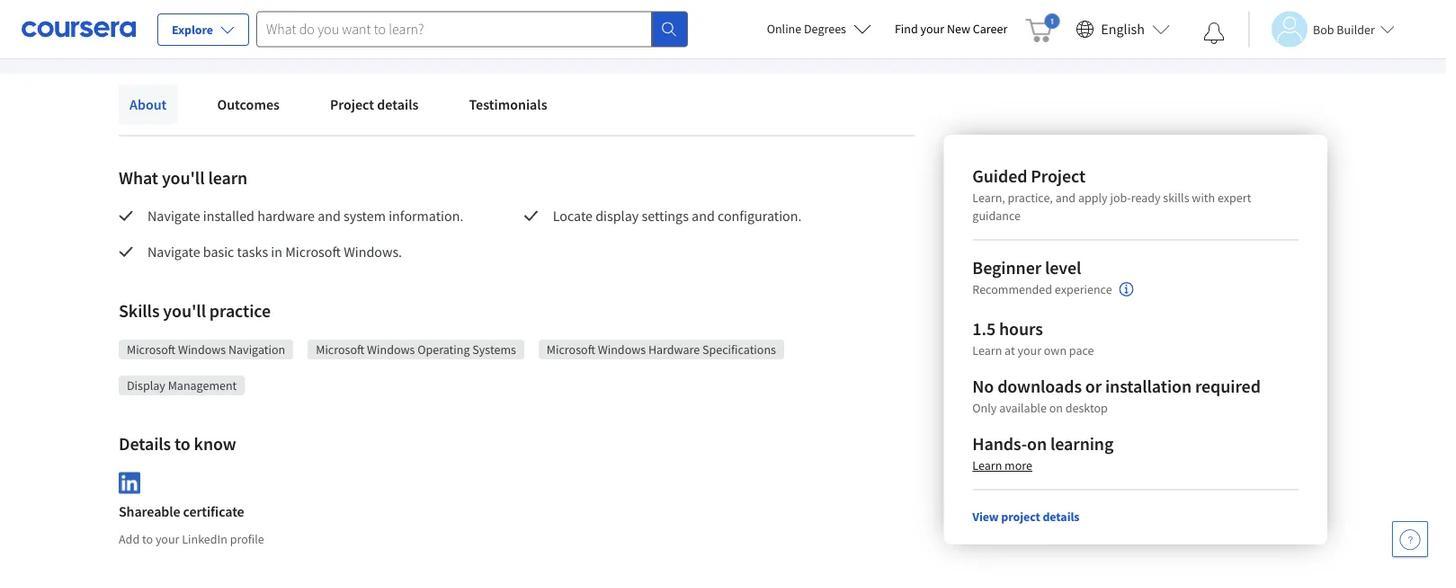 Task type: locate. For each thing, give the bounding box(es) containing it.
your inside find your new career link
[[921, 21, 945, 37]]

microsoft for microsoft windows operating systems
[[316, 342, 365, 358]]

2 windows from the left
[[367, 342, 415, 358]]

1 horizontal spatial on
[[1050, 400, 1063, 417]]

project
[[330, 95, 374, 113], [1031, 165, 1086, 188]]

2 vertical spatial your
[[156, 531, 179, 548]]

learn
[[208, 167, 248, 189]]

show notifications image
[[1204, 22, 1225, 44]]

1 vertical spatial navigate
[[148, 243, 200, 261]]

with
[[1192, 190, 1216, 206]]

on up more
[[1027, 433, 1047, 456]]

your inside 1.5 hours learn at your own pace
[[1018, 343, 1042, 359]]

to left know
[[175, 433, 190, 456]]

level
[[1045, 257, 1082, 279]]

learning
[[1051, 433, 1114, 456]]

online degrees button
[[753, 9, 886, 49]]

skills
[[119, 300, 160, 323]]

find
[[895, 21, 918, 37]]

1 vertical spatial learn
[[973, 458, 1002, 474]]

to right add
[[142, 531, 153, 548]]

microsoft for microsoft windows hardware specifications
[[547, 342, 596, 358]]

available
[[1000, 400, 1047, 417]]

1 horizontal spatial your
[[921, 21, 945, 37]]

bob
[[1313, 21, 1335, 37]]

1 horizontal spatial project
[[1031, 165, 1086, 188]]

0 vertical spatial to
[[175, 433, 190, 456]]

information.
[[389, 207, 464, 225]]

or
[[1086, 376, 1102, 398]]

microsoft right 'navigation'
[[316, 342, 365, 358]]

online
[[767, 21, 802, 37]]

1 vertical spatial you'll
[[163, 300, 206, 323]]

1 navigate from the top
[[148, 207, 200, 225]]

ready
[[1131, 190, 1161, 206]]

1 vertical spatial details
[[1043, 509, 1080, 525]]

1 windows from the left
[[178, 342, 226, 358]]

1 vertical spatial on
[[1027, 433, 1047, 456]]

desktop
[[1066, 400, 1108, 417]]

experience
[[1055, 282, 1112, 298]]

2 navigate from the top
[[148, 243, 200, 261]]

your down shareable certificate
[[156, 531, 179, 548]]

to
[[175, 433, 190, 456], [142, 531, 153, 548]]

what
[[119, 167, 158, 189]]

2 horizontal spatial your
[[1018, 343, 1042, 359]]

display
[[127, 378, 165, 394]]

0 horizontal spatial on
[[1027, 433, 1047, 456]]

installed
[[203, 207, 255, 225]]

0 vertical spatial on
[[1050, 400, 1063, 417]]

1 horizontal spatial to
[[175, 433, 190, 456]]

1 horizontal spatial windows
[[367, 342, 415, 358]]

microsoft windows hardware specifications
[[547, 342, 776, 358]]

learn down hands-
[[973, 458, 1002, 474]]

0 vertical spatial project
[[330, 95, 374, 113]]

you'll up microsoft windows navigation
[[163, 300, 206, 323]]

no
[[973, 376, 994, 398]]

and inside guided project learn, practice, and apply job-ready skills with expert guidance
[[1056, 190, 1076, 206]]

1 vertical spatial to
[[142, 531, 153, 548]]

in
[[271, 243, 282, 261]]

2 horizontal spatial windows
[[598, 342, 646, 358]]

pace
[[1070, 343, 1094, 359]]

and right settings
[[692, 207, 715, 225]]

you'll
[[162, 167, 205, 189], [163, 300, 206, 323]]

2 horizontal spatial and
[[1056, 190, 1076, 206]]

on inside no downloads or installation required only available on desktop
[[1050, 400, 1063, 417]]

explore
[[172, 22, 213, 38]]

windows for operating
[[367, 342, 415, 358]]

learn inside 1.5 hours learn at your own pace
[[973, 343, 1002, 359]]

hardware
[[649, 342, 700, 358]]

navigate left basic
[[148, 243, 200, 261]]

online degrees
[[767, 21, 846, 37]]

information about difficulty level pre-requisites. image
[[1120, 282, 1134, 297]]

navigate for navigate installed hardware and system information.
[[148, 207, 200, 225]]

new
[[947, 21, 971, 37]]

what you'll learn
[[119, 167, 248, 189]]

testimonials
[[469, 95, 548, 113]]

microsoft right 'in'
[[285, 243, 341, 261]]

navigate for navigate basic tasks in microsoft windows.
[[148, 243, 200, 261]]

windows
[[178, 342, 226, 358], [367, 342, 415, 358], [598, 342, 646, 358]]

3 windows from the left
[[598, 342, 646, 358]]

microsoft up display in the bottom of the page
[[127, 342, 176, 358]]

about
[[130, 95, 167, 113]]

and left apply in the top of the page
[[1056, 190, 1076, 206]]

hands-
[[973, 433, 1027, 456]]

installation
[[1106, 376, 1192, 398]]

shareable
[[119, 504, 180, 522]]

english
[[1101, 20, 1145, 38]]

outcomes
[[217, 95, 280, 113]]

0 vertical spatial your
[[921, 21, 945, 37]]

operating
[[418, 342, 470, 358]]

configuration.
[[718, 207, 802, 225]]

to for your
[[142, 531, 153, 548]]

your right find
[[921, 21, 945, 37]]

and
[[1056, 190, 1076, 206], [318, 207, 341, 225], [692, 207, 715, 225]]

windows left the hardware
[[598, 342, 646, 358]]

degrees
[[804, 21, 846, 37]]

1 horizontal spatial and
[[692, 207, 715, 225]]

find your new career link
[[886, 18, 1017, 40]]

on down downloads
[[1050, 400, 1063, 417]]

learn down 1.5
[[973, 343, 1002, 359]]

you'll left learn
[[162, 167, 205, 189]]

required
[[1196, 376, 1261, 398]]

0 vertical spatial learn
[[973, 343, 1002, 359]]

and left system
[[318, 207, 341, 225]]

navigate down what you'll learn
[[148, 207, 200, 225]]

microsoft right systems
[[547, 342, 596, 358]]

your
[[921, 21, 945, 37], [1018, 343, 1042, 359], [156, 531, 179, 548]]

0 horizontal spatial windows
[[178, 342, 226, 358]]

microsoft windows operating systems
[[316, 342, 516, 358]]

your right at
[[1018, 343, 1042, 359]]

0 horizontal spatial and
[[318, 207, 341, 225]]

recommended experience
[[973, 282, 1112, 298]]

1 vertical spatial your
[[1018, 343, 1042, 359]]

1 vertical spatial project
[[1031, 165, 1086, 188]]

learn,
[[973, 190, 1006, 206]]

1.5 hours learn at your own pace
[[973, 318, 1094, 359]]

0 horizontal spatial details
[[377, 95, 419, 113]]

guidance
[[973, 208, 1021, 224]]

guided project learn, practice, and apply job-ready skills with expert guidance
[[973, 165, 1252, 224]]

0 vertical spatial details
[[377, 95, 419, 113]]

0 horizontal spatial your
[[156, 531, 179, 548]]

windows left operating
[[367, 342, 415, 358]]

view
[[973, 509, 999, 525]]

navigate
[[148, 207, 200, 225], [148, 243, 200, 261]]

certificate
[[183, 504, 244, 522]]

on inside hands-on learning learn more
[[1027, 433, 1047, 456]]

2 learn from the top
[[973, 458, 1002, 474]]

None search field
[[256, 11, 688, 47]]

0 vertical spatial navigate
[[148, 207, 200, 225]]

learn
[[973, 343, 1002, 359], [973, 458, 1002, 474]]

1 horizontal spatial details
[[1043, 509, 1080, 525]]

apply
[[1079, 190, 1108, 206]]

1 learn from the top
[[973, 343, 1002, 359]]

windows for navigation
[[178, 342, 226, 358]]

about link
[[119, 85, 178, 124]]

details
[[377, 95, 419, 113], [1043, 509, 1080, 525]]

0 vertical spatial you'll
[[162, 167, 205, 189]]

systems
[[473, 342, 516, 358]]

0 horizontal spatial to
[[142, 531, 153, 548]]

1.5
[[973, 318, 996, 341]]

help center image
[[1400, 529, 1421, 551]]

project details
[[330, 95, 419, 113]]

windows up management
[[178, 342, 226, 358]]



Task type: vqa. For each thing, say whether or not it's contained in the screenshot.
with
yes



Task type: describe. For each thing, give the bounding box(es) containing it.
more
[[1005, 458, 1033, 474]]

linkedin
[[182, 531, 227, 548]]

learn inside hands-on learning learn more
[[973, 458, 1002, 474]]

basic
[[203, 243, 234, 261]]

hardware
[[257, 207, 315, 225]]

tasks
[[237, 243, 268, 261]]

view project details link
[[973, 509, 1080, 525]]

project inside guided project learn, practice, and apply job-ready skills with expert guidance
[[1031, 165, 1086, 188]]

windows.
[[344, 243, 402, 261]]

hands-on learning learn more
[[973, 433, 1114, 474]]

microsoft for microsoft windows navigation
[[127, 342, 176, 358]]

bob builder
[[1313, 21, 1375, 37]]

guided
[[973, 165, 1028, 188]]

add
[[119, 531, 140, 548]]

english button
[[1069, 0, 1178, 58]]

and for navigate installed hardware and system information.
[[318, 207, 341, 225]]

recommended
[[973, 282, 1053, 298]]

only
[[973, 400, 997, 417]]

know
[[194, 433, 236, 456]]

beginner level
[[973, 257, 1082, 279]]

and for locate display settings and configuration.
[[692, 207, 715, 225]]

add to your linkedin profile
[[119, 531, 264, 548]]

microsoft windows navigation
[[127, 342, 285, 358]]

shopping cart: 1 item image
[[1026, 13, 1060, 42]]

coursera image
[[22, 15, 136, 43]]

navigate basic tasks in microsoft windows.
[[148, 243, 402, 261]]

you'll for what
[[162, 167, 205, 189]]

outcomes link
[[206, 85, 290, 124]]

windows for hardware
[[598, 342, 646, 358]]

job-
[[1111, 190, 1131, 206]]

at
[[1005, 343, 1015, 359]]

system
[[344, 207, 386, 225]]

learn more link
[[973, 458, 1033, 474]]

builder
[[1337, 21, 1375, 37]]

view project details
[[973, 509, 1080, 525]]

expert
[[1218, 190, 1252, 206]]

navigation
[[229, 342, 285, 358]]

display management
[[127, 378, 237, 394]]

practice
[[209, 300, 271, 323]]

management
[[168, 378, 237, 394]]

0 horizontal spatial project
[[330, 95, 374, 113]]

settings
[[642, 207, 689, 225]]

explore button
[[157, 13, 249, 46]]

no downloads or installation required only available on desktop
[[973, 376, 1261, 417]]

skills you'll practice
[[119, 300, 271, 323]]

you'll for skills
[[163, 300, 206, 323]]

display
[[596, 207, 639, 225]]

specifications
[[703, 342, 776, 358]]

own
[[1044, 343, 1067, 359]]

downloads
[[998, 376, 1082, 398]]

details to know
[[119, 433, 236, 456]]

beginner
[[973, 257, 1042, 279]]

locate
[[553, 207, 593, 225]]

to for know
[[175, 433, 190, 456]]

profile
[[230, 531, 264, 548]]

hours
[[999, 318, 1043, 341]]

navigate installed hardware and system information.
[[148, 207, 467, 225]]

skills
[[1163, 190, 1190, 206]]

practice,
[[1008, 190, 1053, 206]]

project
[[1002, 509, 1041, 525]]

project details link
[[319, 85, 429, 124]]

shareable certificate
[[119, 504, 244, 522]]

career
[[973, 21, 1008, 37]]

locate display settings and configuration.
[[553, 207, 802, 225]]

details
[[119, 433, 171, 456]]

testimonials link
[[458, 85, 558, 124]]

What do you want to learn? text field
[[256, 11, 652, 47]]

bob builder button
[[1249, 11, 1395, 47]]



